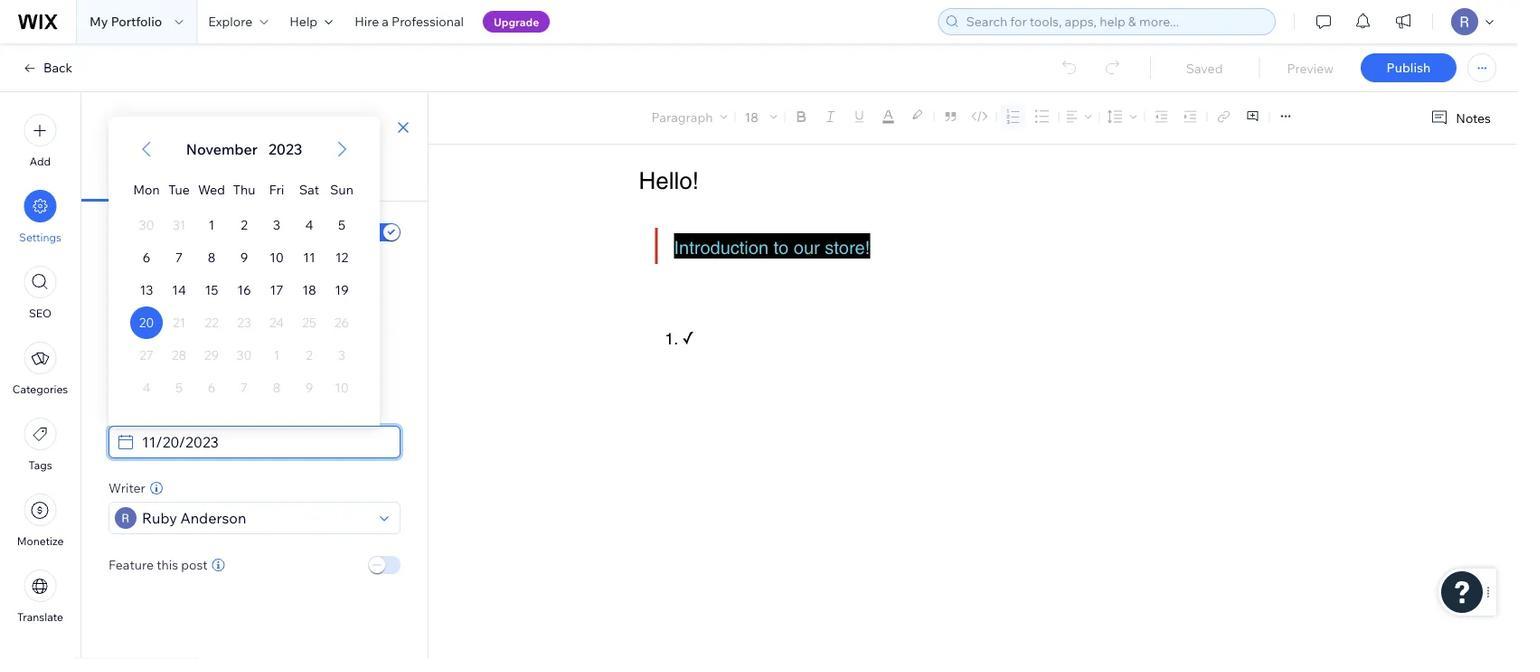 Task type: describe. For each thing, give the bounding box(es) containing it.
0 vertical spatial 10
[[270, 250, 284, 265]]

tab list containing general
[[81, 163, 428, 202]]

0 vertical spatial 1
[[209, 217, 215, 233]]

explore
[[208, 14, 253, 29]]

help
[[290, 14, 318, 29]]

notes button
[[1424, 106, 1497, 130]]

monday, november 20, 2023 cell
[[130, 307, 163, 339]]

monday, november 27, 2023 cell
[[130, 339, 163, 372]]

writer
[[109, 480, 145, 496]]

row containing 30
[[130, 209, 358, 241]]

november
[[186, 140, 258, 158]]

feature this post
[[109, 557, 208, 573]]

19
[[335, 282, 349, 298]]

13
[[140, 282, 153, 298]]

hire a professional
[[355, 14, 464, 29]]

tuesday, november 21, 2023 cell
[[163, 307, 195, 339]]

monday, december 4, 2023 cell
[[130, 372, 163, 404]]

back button
[[22, 60, 72, 76]]

grid containing november
[[109, 117, 380, 426]]

5 inside cell
[[175, 380, 183, 396]]

publish date
[[109, 404, 182, 420]]

row containing 13
[[130, 274, 358, 307]]

our
[[794, 237, 820, 258]]

general button
[[81, 163, 255, 202]]

row containing 6
[[130, 241, 358, 274]]

post
[[109, 117, 143, 137]]

tuesday, december 5, 2023 cell
[[163, 372, 195, 404]]

0 vertical spatial 4
[[305, 217, 313, 233]]

monetize
[[17, 534, 64, 548]]

to
[[774, 237, 789, 258]]

back
[[43, 60, 72, 76]]

Add a Catchy Title text field
[[639, 167, 1296, 194]]

27
[[139, 347, 154, 363]]

26
[[335, 315, 349, 331]]

store!
[[825, 237, 870, 258]]

16
[[237, 282, 251, 298]]

mon tue wed thu
[[133, 182, 255, 198]]

sunday, december 3, 2023 cell
[[326, 339, 358, 372]]

Search for tools, apps, help & more... field
[[961, 9, 1270, 34]]

introduction to our store!
[[674, 237, 870, 258]]

20
[[139, 315, 154, 331]]

feature
[[109, 557, 154, 573]]

notes
[[1456, 110, 1491, 126]]

31
[[172, 217, 186, 233]]

2 inside cell
[[306, 347, 313, 363]]

9 inside cell
[[305, 380, 313, 396]]

28
[[172, 347, 186, 363]]

Writer field
[[137, 503, 374, 534]]

0 horizontal spatial 6
[[143, 250, 150, 265]]

row containing 20
[[130, 307, 358, 339]]

paragraph button
[[648, 104, 731, 129]]

menu containing add
[[0, 103, 80, 635]]

tue
[[168, 182, 190, 198]]

17
[[270, 282, 283, 298]]

wed
[[198, 182, 225, 198]]

23
[[237, 315, 251, 331]]

6 inside cell
[[208, 380, 215, 396]]

wednesday, november 22, 2023 cell
[[195, 307, 228, 339]]

row containing 4
[[130, 372, 358, 404]]

24
[[269, 315, 284, 331]]

1 horizontal spatial 5
[[338, 217, 345, 233]]

18
[[302, 282, 316, 298]]

7 inside 'cell'
[[240, 380, 248, 396]]

mon
[[133, 182, 160, 198]]

friday, november 24, 2023 cell
[[260, 307, 293, 339]]

image
[[165, 224, 201, 240]]

row group containing 30
[[109, 209, 380, 426]]



Task type: locate. For each thing, give the bounding box(es) containing it.
1 inside cell
[[274, 347, 280, 363]]

categories
[[12, 383, 68, 396]]

1 horizontal spatial 30
[[236, 347, 252, 363]]

0 vertical spatial 30
[[139, 217, 154, 233]]

hire
[[355, 14, 379, 29]]

1 vertical spatial 6
[[208, 380, 215, 396]]

1 vertical spatial 10
[[335, 380, 349, 396]]

alert
[[181, 138, 308, 160]]

9 down "saturday, december 2, 2023" cell
[[305, 380, 313, 396]]

introduction
[[674, 237, 769, 258]]

publish up notes button
[[1387, 60, 1431, 76]]

5 up 12 on the top left
[[338, 217, 345, 233]]

this
[[157, 557, 178, 573]]

1 horizontal spatial 9
[[305, 380, 313, 396]]

portfolio
[[111, 14, 162, 29]]

12
[[335, 250, 348, 265]]

6 down "featured image"
[[143, 250, 150, 265]]

3 down sunday, november 26, 2023 cell
[[338, 347, 346, 363]]

0 vertical spatial 9
[[240, 250, 248, 265]]

0 vertical spatial 5
[[338, 217, 345, 233]]

10
[[270, 250, 284, 265], [335, 380, 349, 396]]

1 horizontal spatial 10
[[335, 380, 349, 396]]

1 vertical spatial 4
[[142, 380, 151, 396]]

tags
[[28, 458, 52, 472]]

30 left 31
[[139, 217, 154, 233]]

tuesday, october 31, 2023 cell
[[163, 209, 195, 241]]

Publish date field
[[137, 427, 394, 458]]

row containing 27
[[130, 339, 358, 372]]

settings
[[19, 231, 61, 244]]

publish for publish date
[[109, 404, 152, 420]]

help button
[[279, 0, 344, 43]]

1 vertical spatial 3
[[338, 347, 346, 363]]

2 down the saturday, november 25, 2023 "cell"
[[306, 347, 313, 363]]

1 vertical spatial 2
[[306, 347, 313, 363]]

1
[[209, 217, 215, 233], [274, 347, 280, 363]]

1 vertical spatial 5
[[175, 380, 183, 396]]

30 down the thursday, november 23, 2023 cell
[[236, 347, 252, 363]]

3 down fri
[[273, 217, 280, 233]]

1 vertical spatial 7
[[240, 380, 248, 396]]

0 horizontal spatial 7
[[175, 250, 183, 265]]

friday, december 8, 2023 cell
[[260, 372, 293, 404]]

thursday, november 30, 2023 cell
[[228, 339, 260, 372]]

5
[[338, 217, 345, 233], [175, 380, 183, 396]]

sat
[[299, 182, 319, 198]]

22
[[205, 315, 218, 331]]

2 row from the top
[[130, 209, 358, 241]]

10 inside cell
[[335, 380, 349, 396]]

6
[[143, 250, 150, 265], [208, 380, 215, 396]]

30 for thursday, november 30, 2023 cell
[[236, 347, 252, 363]]

4 up publish date
[[142, 380, 151, 396]]

30
[[139, 217, 154, 233], [236, 347, 252, 363]]

25
[[302, 315, 316, 331]]

tab list
[[81, 163, 428, 202]]

1 horizontal spatial 2
[[306, 347, 313, 363]]

row group
[[109, 209, 380, 426]]

7 row from the top
[[130, 372, 358, 404]]

8 up '15'
[[208, 250, 215, 265]]

0 vertical spatial 7
[[175, 250, 183, 265]]

4 row from the top
[[130, 274, 358, 307]]

thursday, november 23, 2023 cell
[[228, 307, 260, 339]]

tuesday, november 28, 2023 cell
[[163, 339, 195, 372]]

0 horizontal spatial 3
[[273, 217, 280, 233]]

0 horizontal spatial 1
[[209, 217, 215, 233]]

0 vertical spatial 3
[[273, 217, 280, 233]]

4 inside "cell"
[[142, 380, 151, 396]]

add button
[[24, 114, 57, 168]]

5 up date at the bottom left
[[175, 380, 183, 396]]

2
[[241, 217, 248, 233], [306, 347, 313, 363]]

thursday, december 7, 2023 cell
[[228, 372, 260, 404]]

row containing mon
[[130, 165, 358, 209]]

9
[[240, 250, 248, 265], [305, 380, 313, 396]]

professional
[[392, 14, 464, 29]]

advanced button
[[255, 163, 428, 202]]

thu
[[233, 182, 255, 198]]

1 vertical spatial 1
[[274, 347, 280, 363]]

monday, october 30, 2023 cell
[[130, 209, 163, 241]]

10 down 'sunday, december 3, 2023' cell
[[335, 380, 349, 396]]

1 horizontal spatial 6
[[208, 380, 215, 396]]

seo
[[29, 307, 52, 320]]

0 vertical spatial 6
[[143, 250, 150, 265]]

advanced
[[312, 174, 371, 189]]

1 right image
[[209, 217, 215, 233]]

my
[[90, 14, 108, 29]]

30 for monday, october 30, 2023 cell
[[139, 217, 154, 233]]

3 row from the top
[[130, 241, 358, 274]]

4 up the 11
[[305, 217, 313, 233]]

1 horizontal spatial 1
[[274, 347, 280, 363]]

0 horizontal spatial publish
[[109, 404, 152, 420]]

monetize button
[[17, 494, 64, 548]]

15
[[205, 282, 218, 298]]

7
[[175, 250, 183, 265], [240, 380, 248, 396]]

sunday, december 10, 2023 cell
[[326, 372, 358, 404]]

sunday, november 26, 2023 cell
[[326, 307, 358, 339]]

0 horizontal spatial 8
[[208, 250, 215, 265]]

publish inside "button"
[[1387, 60, 1431, 76]]

7 down thursday, november 30, 2023 cell
[[240, 380, 248, 396]]

saturday, december 9, 2023 cell
[[293, 372, 326, 404]]

8
[[208, 250, 215, 265], [273, 380, 281, 396]]

1 horizontal spatial 4
[[305, 217, 313, 233]]

featured image
[[109, 224, 201, 240]]

3 inside cell
[[338, 347, 346, 363]]

0 vertical spatial publish
[[1387, 60, 1431, 76]]

sun
[[330, 182, 353, 198]]

add
[[30, 155, 51, 168]]

0 horizontal spatial 5
[[175, 380, 183, 396]]

seo button
[[24, 266, 57, 320]]

post
[[181, 557, 208, 573]]

upgrade
[[494, 15, 539, 28]]

my portfolio
[[90, 14, 162, 29]]

settings
[[146, 117, 208, 137]]

alert containing november
[[181, 138, 308, 160]]

1 horizontal spatial publish
[[1387, 60, 1431, 76]]

wednesday, december 6, 2023 cell
[[195, 372, 228, 404]]

publish button
[[1361, 53, 1457, 82]]

tags button
[[24, 418, 57, 472]]

publish
[[1387, 60, 1431, 76], [109, 404, 152, 420]]

publish left date at the bottom left
[[109, 404, 152, 420]]

0 horizontal spatial 10
[[270, 250, 284, 265]]

0 horizontal spatial 9
[[240, 250, 248, 265]]

10 left the 11
[[270, 250, 284, 265]]

alert inside grid
[[181, 138, 308, 160]]

0 vertical spatial 2
[[241, 217, 248, 233]]

hire a professional link
[[344, 0, 475, 43]]

0 horizontal spatial 2
[[241, 217, 248, 233]]

1 vertical spatial 9
[[305, 380, 313, 396]]

6 down wednesday, november 29, 2023 cell
[[208, 380, 215, 396]]

upgrade button
[[483, 11, 550, 33]]

wednesday, november 29, 2023 cell
[[195, 339, 228, 372]]

row
[[130, 165, 358, 209], [130, 209, 358, 241], [130, 241, 358, 274], [130, 274, 358, 307], [130, 307, 358, 339], [130, 339, 358, 372], [130, 372, 358, 404]]

1 vertical spatial publish
[[109, 404, 152, 420]]

1 vertical spatial 30
[[236, 347, 252, 363]]

8 inside the friday, december 8, 2023 cell
[[273, 380, 281, 396]]

21
[[173, 315, 186, 331]]

1 horizontal spatial 8
[[273, 380, 281, 396]]

saturday, december 2, 2023 cell
[[293, 339, 326, 372]]

settings button
[[19, 190, 61, 244]]

11
[[303, 250, 315, 265]]

publish for publish
[[1387, 60, 1431, 76]]

1 vertical spatial 8
[[273, 380, 281, 396]]

1 row from the top
[[130, 165, 358, 209]]

0 horizontal spatial 4
[[142, 380, 151, 396]]

saturday, november 25, 2023 cell
[[293, 307, 326, 339]]

friday, december 1, 2023 cell
[[260, 339, 293, 372]]

14
[[172, 282, 186, 298]]

2023
[[269, 140, 302, 158]]

featured
[[109, 224, 162, 240]]

a
[[382, 14, 389, 29]]

categories button
[[12, 342, 68, 396]]

menu
[[0, 103, 80, 635]]

29
[[204, 347, 219, 363]]

paragraph
[[652, 109, 713, 125]]

9 up 16
[[240, 250, 248, 265]]

translate
[[17, 610, 63, 624]]

1 horizontal spatial 3
[[338, 347, 346, 363]]

0 vertical spatial 8
[[208, 250, 215, 265]]

date
[[155, 404, 182, 420]]

fri
[[269, 182, 284, 198]]

0 horizontal spatial 30
[[139, 217, 154, 233]]

grid
[[109, 117, 380, 426]]

3
[[273, 217, 280, 233], [338, 347, 346, 363]]

7 down image
[[175, 250, 183, 265]]

1 horizontal spatial 7
[[240, 380, 248, 396]]

8 down friday, december 1, 2023 cell on the bottom left
[[273, 380, 281, 396]]

6 row from the top
[[130, 339, 358, 372]]

2 down thu at the left top
[[241, 217, 248, 233]]

general
[[145, 174, 191, 189]]

1 down friday, november 24, 2023 cell
[[274, 347, 280, 363]]

post settings
[[109, 117, 208, 137]]

4
[[305, 217, 313, 233], [142, 380, 151, 396]]

5 row from the top
[[130, 307, 358, 339]]

translate button
[[17, 570, 63, 624]]



Task type: vqa. For each thing, say whether or not it's contained in the screenshot.
left up
no



